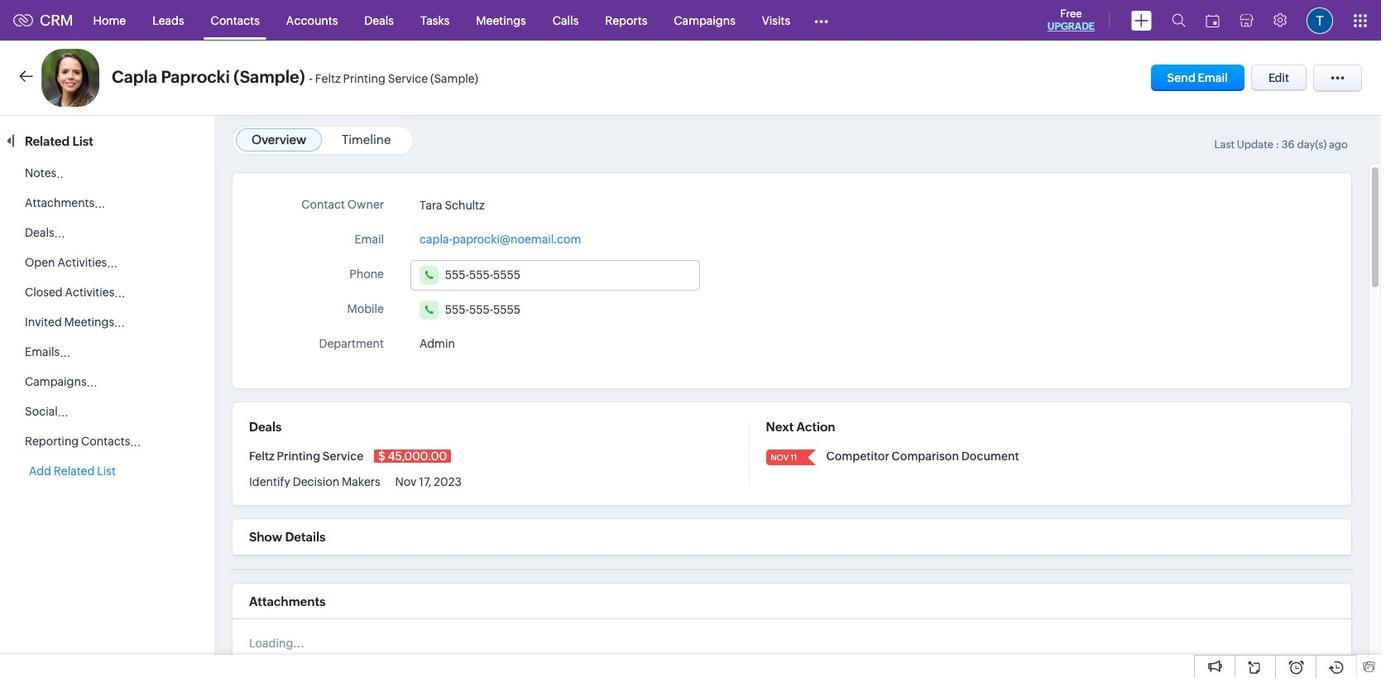 Task type: vqa. For each thing, say whether or not it's contained in the screenshot.
the Meetings within the "Meetings" link
yes



Task type: describe. For each thing, give the bounding box(es) containing it.
social ...
[[25, 405, 68, 419]]

contact
[[302, 198, 345, 211]]

owner
[[347, 198, 384, 211]]

0 vertical spatial related
[[25, 134, 70, 148]]

emails
[[25, 345, 60, 358]]

day(s)
[[1298, 138, 1327, 151]]

attachments ...
[[25, 196, 105, 210]]

upgrade
[[1048, 21, 1095, 32]]

paprocki@noemail.com
[[453, 233, 581, 246]]

deals ...
[[25, 226, 65, 240]]

home link
[[80, 0, 139, 40]]

service inside capla paprocki (sample) - feltz printing service (sample)
[[388, 72, 428, 85]]

17,
[[419, 475, 432, 488]]

notes
[[25, 166, 56, 180]]

..
[[56, 168, 64, 180]]

feltz inside capla paprocki (sample) - feltz printing service (sample)
[[315, 72, 341, 85]]

nov for nov 11
[[771, 453, 789, 462]]

send email
[[1168, 71, 1228, 84]]

accounts link
[[273, 0, 351, 40]]

deals inside deals ...
[[25, 226, 54, 239]]

add
[[29, 464, 51, 478]]

reports
[[605, 14, 648, 27]]

leads link
[[139, 0, 198, 40]]

tasks link
[[407, 0, 463, 40]]

printing inside capla paprocki (sample) - feltz printing service (sample)
[[343, 72, 386, 85]]

1 vertical spatial printing
[[277, 450, 320, 463]]

1 vertical spatial related
[[54, 464, 95, 478]]

(sample) inside capla paprocki (sample) - feltz printing service (sample)
[[431, 72, 478, 85]]

:
[[1276, 138, 1280, 151]]

attachments for attachments ...
[[25, 196, 95, 209]]

related list
[[25, 134, 96, 148]]

ago
[[1329, 138, 1349, 151]]

next action
[[766, 420, 836, 434]]

0 vertical spatial campaigns link
[[661, 0, 749, 40]]

Other Modules field
[[804, 7, 839, 34]]

mobile
[[347, 302, 384, 315]]

capla-
[[420, 233, 453, 246]]

identify
[[249, 475, 290, 488]]

36
[[1282, 138, 1295, 151]]

open
[[25, 256, 55, 269]]

crm
[[40, 12, 73, 29]]

meetings inside the invited meetings ...
[[64, 315, 114, 329]]

contacts inside reporting contacts ...
[[81, 435, 130, 448]]

1 horizontal spatial deals link
[[351, 0, 407, 40]]

free
[[1061, 7, 1082, 20]]

... inside the invited meetings ...
[[114, 317, 125, 329]]

reports link
[[592, 0, 661, 40]]

social link
[[25, 405, 58, 418]]

show details
[[249, 530, 326, 544]]

last update : 36 day(s) ago
[[1215, 138, 1349, 151]]

identify decision makers
[[249, 475, 383, 488]]

send email button
[[1151, 65, 1245, 91]]

nov 17, 2023
[[395, 475, 462, 488]]

calendar image
[[1206, 14, 1220, 27]]

closed activities link
[[25, 286, 115, 299]]

tara
[[420, 199, 443, 212]]

admin
[[420, 337, 455, 350]]

1 vertical spatial campaigns link
[[25, 375, 87, 388]]

1 horizontal spatial deals
[[249, 420, 282, 434]]

campaigns for campaigns ...
[[25, 375, 87, 388]]

capla-paprocki@noemail.com
[[420, 233, 581, 246]]

open activities link
[[25, 256, 107, 269]]

last
[[1215, 138, 1235, 151]]

closed
[[25, 286, 63, 299]]

accounts
[[286, 14, 338, 27]]

feltz printing service (sample) link
[[315, 72, 478, 86]]

edit
[[1269, 71, 1290, 84]]

visits link
[[749, 0, 804, 40]]

overview
[[252, 132, 306, 147]]

add related list
[[29, 464, 116, 478]]

2023
[[434, 475, 462, 488]]

invited meetings link
[[25, 315, 114, 329]]

1 vertical spatial feltz
[[249, 450, 275, 463]]

search image
[[1172, 13, 1186, 27]]

... inside emails ...
[[60, 347, 70, 359]]

schultz
[[445, 199, 485, 212]]

emails ...
[[25, 345, 70, 359]]

$ 45,000.00
[[378, 450, 447, 463]]

update
[[1237, 138, 1274, 151]]

create menu image
[[1132, 10, 1152, 30]]

attachments link
[[25, 196, 95, 209]]

reporting contacts ...
[[25, 435, 141, 449]]

feltz printing service
[[249, 450, 366, 463]]

invited meetings ...
[[25, 315, 125, 329]]

contact owner
[[302, 198, 384, 211]]

details
[[285, 530, 326, 544]]

capla-paprocki@noemail.com link
[[420, 228, 581, 246]]

11
[[791, 453, 798, 462]]

show details link
[[249, 530, 326, 544]]

invited
[[25, 315, 62, 329]]

5555 for phone
[[493, 269, 521, 282]]

reporting
[[25, 435, 79, 448]]

... inside campaigns ...
[[87, 377, 97, 389]]

department
[[319, 337, 384, 350]]

555-555-5555 for mobile
[[445, 303, 521, 317]]

contacts link
[[198, 0, 273, 40]]

calls link
[[540, 0, 592, 40]]



Task type: locate. For each thing, give the bounding box(es) containing it.
edit button
[[1252, 65, 1307, 91]]

service
[[388, 72, 428, 85], [323, 450, 364, 463]]

attachments inside attachments ...
[[25, 196, 95, 209]]

meetings link
[[463, 0, 540, 40]]

related
[[25, 134, 70, 148], [54, 464, 95, 478]]

attachments up loading...
[[249, 594, 326, 608]]

1 vertical spatial list
[[97, 464, 116, 478]]

0 horizontal spatial deals link
[[25, 226, 54, 239]]

home
[[93, 14, 126, 27]]

0 horizontal spatial nov
[[395, 475, 417, 488]]

1 horizontal spatial contacts
[[211, 14, 260, 27]]

0 vertical spatial attachments
[[25, 196, 95, 209]]

555-555-5555
[[445, 269, 521, 282], [445, 303, 521, 317]]

0 vertical spatial 555-555-5555
[[445, 269, 521, 282]]

$
[[378, 450, 386, 463]]

0 horizontal spatial contacts
[[81, 435, 130, 448]]

activities inside the open activities ...
[[57, 256, 107, 269]]

... inside the open activities ...
[[107, 257, 118, 270]]

email
[[1198, 71, 1228, 84], [355, 233, 384, 246]]

campaigns link left visits on the right top of the page
[[661, 0, 749, 40]]

555-
[[445, 269, 469, 282], [469, 269, 493, 282], [445, 303, 469, 317], [469, 303, 493, 317]]

service down tasks
[[388, 72, 428, 85]]

1 vertical spatial nov
[[395, 475, 417, 488]]

1 horizontal spatial attachments
[[249, 594, 326, 608]]

show
[[249, 530, 282, 544]]

contacts
[[211, 14, 260, 27], [81, 435, 130, 448]]

capla
[[112, 67, 157, 86]]

email up phone
[[355, 233, 384, 246]]

meetings left calls
[[476, 14, 526, 27]]

0 horizontal spatial meetings
[[64, 315, 114, 329]]

1 horizontal spatial campaigns
[[674, 14, 736, 27]]

campaigns inside campaigns ...
[[25, 375, 87, 388]]

profile image
[[1307, 7, 1334, 34]]

0 vertical spatial 5555
[[493, 269, 521, 282]]

1 vertical spatial 555-555-5555
[[445, 303, 521, 317]]

notes ..
[[25, 166, 64, 180]]

nov left 17,
[[395, 475, 417, 488]]

feltz right -
[[315, 72, 341, 85]]

-
[[309, 71, 313, 85]]

send
[[1168, 71, 1196, 84]]

555-555-5555 up "admin"
[[445, 303, 521, 317]]

free upgrade
[[1048, 7, 1095, 32]]

0 vertical spatial activities
[[57, 256, 107, 269]]

reporting contacts link
[[25, 435, 130, 448]]

campaigns
[[674, 14, 736, 27], [25, 375, 87, 388]]

contacts up add related list
[[81, 435, 130, 448]]

1 555-555-5555 from the top
[[445, 269, 521, 282]]

(sample) left -
[[234, 67, 305, 86]]

0 vertical spatial deals
[[365, 14, 394, 27]]

service up makers
[[323, 450, 364, 463]]

meetings down closed activities ...
[[64, 315, 114, 329]]

attachments for attachments
[[249, 594, 326, 608]]

related up notes ..
[[25, 134, 70, 148]]

1 horizontal spatial printing
[[343, 72, 386, 85]]

1 vertical spatial activities
[[65, 286, 115, 299]]

0 horizontal spatial deals
[[25, 226, 54, 239]]

... inside attachments ...
[[95, 198, 105, 210]]

loading...
[[249, 637, 304, 650]]

5555 for mobile
[[493, 303, 521, 317]]

related down the "reporting contacts" link at the left of page
[[54, 464, 95, 478]]

visits
[[762, 14, 791, 27]]

campaigns for campaigns
[[674, 14, 736, 27]]

... inside reporting contacts ...
[[130, 436, 141, 449]]

0 horizontal spatial campaigns link
[[25, 375, 87, 388]]

555-555-5555 down the capla-paprocki@noemail.com
[[445, 269, 521, 282]]

(sample) down tasks link
[[431, 72, 478, 85]]

printing right -
[[343, 72, 386, 85]]

0 vertical spatial printing
[[343, 72, 386, 85]]

activities up closed activities ...
[[57, 256, 107, 269]]

attachments down the .. on the left top of page
[[25, 196, 95, 209]]

contacts right leads link at the top of the page
[[211, 14, 260, 27]]

0 horizontal spatial list
[[72, 134, 93, 148]]

1 horizontal spatial (sample)
[[431, 72, 478, 85]]

0 horizontal spatial (sample)
[[234, 67, 305, 86]]

open activities ...
[[25, 256, 118, 270]]

0 vertical spatial feltz
[[315, 72, 341, 85]]

0 horizontal spatial printing
[[277, 450, 320, 463]]

tasks
[[420, 14, 450, 27]]

0 horizontal spatial service
[[323, 450, 364, 463]]

calls
[[553, 14, 579, 27]]

deals up open on the top left of the page
[[25, 226, 54, 239]]

deals
[[365, 14, 394, 27], [25, 226, 54, 239], [249, 420, 282, 434]]

feltz
[[315, 72, 341, 85], [249, 450, 275, 463]]

1 vertical spatial service
[[323, 450, 364, 463]]

create menu element
[[1122, 0, 1162, 40]]

1 vertical spatial meetings
[[64, 315, 114, 329]]

1 horizontal spatial meetings
[[476, 14, 526, 27]]

deals left tasks link
[[365, 14, 394, 27]]

meetings
[[476, 14, 526, 27], [64, 315, 114, 329]]

0 vertical spatial email
[[1198, 71, 1228, 84]]

paprocki
[[161, 67, 230, 86]]

printing up identify decision makers
[[277, 450, 320, 463]]

0 horizontal spatial campaigns
[[25, 375, 87, 388]]

1 horizontal spatial campaigns link
[[661, 0, 749, 40]]

0 horizontal spatial email
[[355, 233, 384, 246]]

0 vertical spatial contacts
[[211, 14, 260, 27]]

closed activities ...
[[25, 286, 125, 300]]

activities up the invited meetings ...
[[65, 286, 115, 299]]

feltz up identify
[[249, 450, 275, 463]]

email inside button
[[1198, 71, 1228, 84]]

... inside social ...
[[58, 406, 68, 419]]

campaigns ...
[[25, 375, 97, 389]]

nov 11
[[771, 453, 798, 462]]

2 horizontal spatial deals
[[365, 14, 394, 27]]

profile element
[[1297, 0, 1344, 40]]

campaigns left visits link
[[674, 14, 736, 27]]

nov
[[771, 453, 789, 462], [395, 475, 417, 488]]

printing
[[343, 72, 386, 85], [277, 450, 320, 463]]

overview link
[[252, 132, 306, 147]]

competitor comparison document link
[[827, 450, 1020, 463]]

competitor
[[827, 450, 890, 463]]

1 horizontal spatial email
[[1198, 71, 1228, 84]]

1 horizontal spatial service
[[388, 72, 428, 85]]

deals up feltz printing service link on the left bottom
[[249, 420, 282, 434]]

0 horizontal spatial feltz
[[249, 450, 275, 463]]

activities inside closed activities ...
[[65, 286, 115, 299]]

campaigns down emails ...
[[25, 375, 87, 388]]

1 vertical spatial 5555
[[493, 303, 521, 317]]

1 vertical spatial deals
[[25, 226, 54, 239]]

deals link
[[351, 0, 407, 40], [25, 226, 54, 239]]

list
[[72, 134, 93, 148], [97, 464, 116, 478]]

1 vertical spatial campaigns
[[25, 375, 87, 388]]

activities
[[57, 256, 107, 269], [65, 286, 115, 299]]

0 vertical spatial list
[[72, 134, 93, 148]]

leads
[[152, 14, 184, 27]]

decision
[[293, 475, 340, 488]]

0 vertical spatial meetings
[[476, 14, 526, 27]]

deals link up open on the top left of the page
[[25, 226, 54, 239]]

1 vertical spatial deals link
[[25, 226, 54, 239]]

... inside closed activities ...
[[115, 287, 125, 300]]

1 vertical spatial attachments
[[249, 594, 326, 608]]

action
[[797, 420, 836, 434]]

timeline
[[342, 132, 391, 147]]

1 horizontal spatial list
[[97, 464, 116, 478]]

2 5555 from the top
[[493, 303, 521, 317]]

activities for closed activities
[[65, 286, 115, 299]]

document
[[962, 450, 1020, 463]]

2 vertical spatial deals
[[249, 420, 282, 434]]

1 vertical spatial contacts
[[81, 435, 130, 448]]

campaigns link down emails ...
[[25, 375, 87, 388]]

competitor comparison document
[[827, 450, 1020, 463]]

0 vertical spatial deals link
[[351, 0, 407, 40]]

nov left 11
[[771, 453, 789, 462]]

1 horizontal spatial nov
[[771, 453, 789, 462]]

0 horizontal spatial attachments
[[25, 196, 95, 209]]

activities for open activities
[[57, 256, 107, 269]]

1 5555 from the top
[[493, 269, 521, 282]]

deals link left tasks
[[351, 0, 407, 40]]

1 vertical spatial email
[[355, 233, 384, 246]]

notes link
[[25, 166, 56, 180]]

tara schultz
[[420, 199, 485, 212]]

45,000.00
[[388, 450, 447, 463]]

0 vertical spatial service
[[388, 72, 428, 85]]

email right send at top
[[1198, 71, 1228, 84]]

nov for nov 17, 2023
[[395, 475, 417, 488]]

2 555-555-5555 from the top
[[445, 303, 521, 317]]

campaigns link
[[661, 0, 749, 40], [25, 375, 87, 388]]

search element
[[1162, 0, 1196, 41]]

timeline link
[[342, 132, 391, 147]]

next
[[766, 420, 794, 434]]

crm link
[[13, 12, 73, 29]]

comparison
[[892, 450, 960, 463]]

feltz printing service link
[[249, 450, 366, 463]]

capla paprocki (sample) - feltz printing service (sample)
[[112, 67, 478, 86]]

attachments
[[25, 196, 95, 209], [249, 594, 326, 608]]

phone
[[350, 267, 384, 281]]

0 vertical spatial nov
[[771, 453, 789, 462]]

... inside deals ...
[[54, 228, 65, 240]]

1 horizontal spatial feltz
[[315, 72, 341, 85]]

555-555-5555 for phone
[[445, 269, 521, 282]]

0 vertical spatial campaigns
[[674, 14, 736, 27]]



